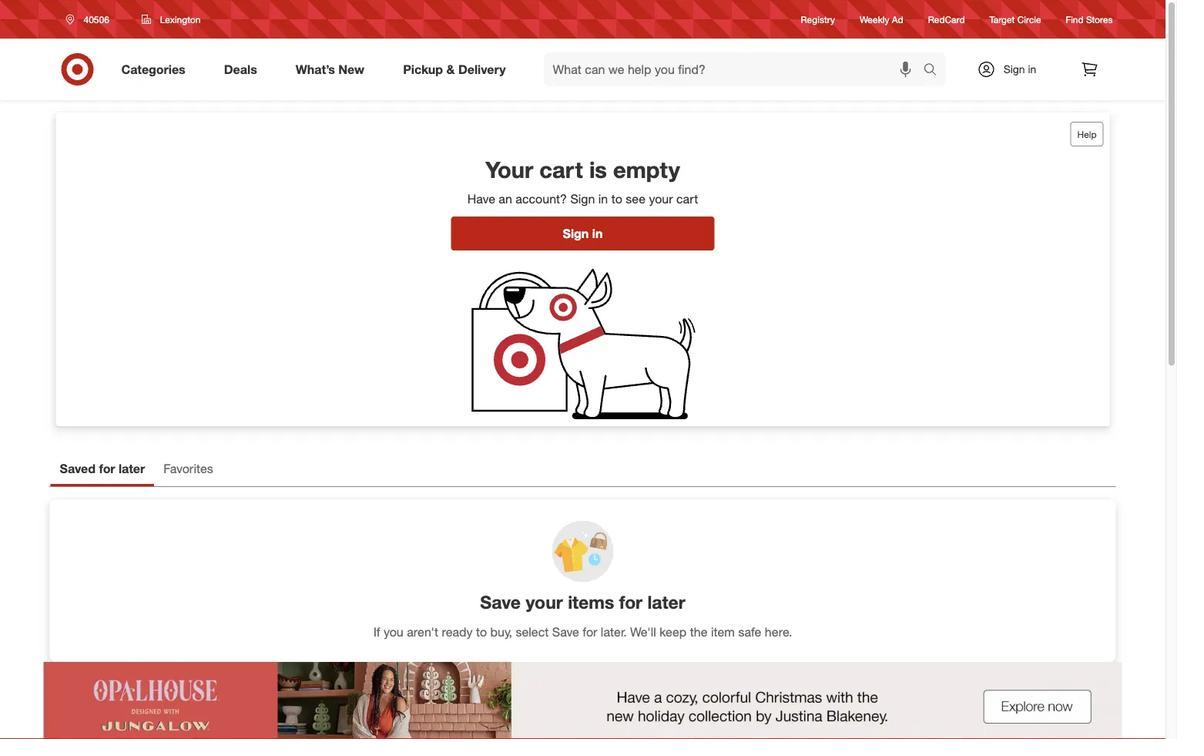 Task type: describe. For each thing, give the bounding box(es) containing it.
find stores link
[[1066, 13, 1113, 26]]

account?
[[516, 191, 567, 206]]

1 horizontal spatial save
[[552, 624, 579, 639]]

redcard link
[[928, 13, 965, 26]]

0 vertical spatial sign
[[1004, 62, 1025, 76]]

select
[[516, 624, 549, 639]]

What can we help you find? suggestions appear below search field
[[544, 52, 927, 86]]

search
[[917, 63, 954, 78]]

keep
[[660, 624, 687, 639]]

item
[[711, 624, 735, 639]]

1 vertical spatial for
[[619, 592, 643, 613]]

what's
[[296, 62, 335, 77]]

weekly ad
[[860, 13, 904, 25]]

pickup & delivery link
[[390, 52, 525, 86]]

aren't
[[407, 624, 438, 639]]

target circle link
[[990, 13, 1042, 26]]

&
[[447, 62, 455, 77]]

your cart is empty
[[486, 156, 680, 183]]

search button
[[917, 52, 954, 89]]

1 horizontal spatial cart
[[677, 191, 698, 206]]

advertisement region
[[44, 662, 1122, 739]]

0 vertical spatial save
[[480, 592, 521, 613]]

sign in inside button
[[563, 226, 603, 241]]

delivery
[[458, 62, 506, 77]]

what's new link
[[283, 52, 384, 86]]

1 vertical spatial sign
[[571, 191, 595, 206]]

pickup & delivery
[[403, 62, 506, 77]]

ready
[[442, 624, 473, 639]]

0 vertical spatial for
[[99, 461, 115, 476]]

safe
[[739, 624, 762, 639]]

save your items for later
[[480, 592, 686, 613]]

target circle
[[990, 13, 1042, 25]]

saved for later link
[[50, 454, 154, 486]]

ad
[[892, 13, 904, 25]]

empty
[[613, 156, 680, 183]]

1 vertical spatial in
[[599, 191, 608, 206]]

1 vertical spatial later
[[648, 592, 686, 613]]

buy,
[[491, 624, 512, 639]]

favorites
[[164, 461, 213, 476]]

registry
[[801, 13, 835, 25]]

help
[[1078, 128, 1097, 140]]

weekly ad link
[[860, 13, 904, 26]]

sign inside button
[[563, 226, 589, 241]]

sign in button
[[451, 217, 715, 251]]



Task type: vqa. For each thing, say whether or not it's contained in the screenshot.
When
no



Task type: locate. For each thing, give the bounding box(es) containing it.
2 vertical spatial sign
[[563, 226, 589, 241]]

0 horizontal spatial later
[[119, 461, 145, 476]]

1 vertical spatial your
[[526, 592, 563, 613]]

save right select
[[552, 624, 579, 639]]

your
[[486, 156, 533, 183]]

sign in down have an account? sign in to see your cart
[[563, 226, 603, 241]]

weekly
[[860, 13, 890, 25]]

is
[[589, 156, 607, 183]]

what's new
[[296, 62, 365, 77]]

lexington button
[[132, 5, 211, 33]]

for right the saved
[[99, 461, 115, 476]]

help button
[[1071, 122, 1104, 146]]

if you aren't ready to buy, select save for later. we'll keep the item safe here.
[[373, 624, 792, 639]]

0 vertical spatial sign in
[[1004, 62, 1037, 76]]

an
[[499, 191, 512, 206]]

later right the saved
[[119, 461, 145, 476]]

later.
[[601, 624, 627, 639]]

later up keep at the bottom right of the page
[[648, 592, 686, 613]]

categories
[[121, 62, 185, 77]]

1 vertical spatial cart
[[677, 191, 698, 206]]

cart up account?
[[540, 156, 583, 183]]

empty cart bullseye image
[[467, 260, 699, 426]]

here.
[[765, 624, 792, 639]]

1 horizontal spatial your
[[649, 191, 673, 206]]

sign down your cart is empty
[[571, 191, 595, 206]]

0 horizontal spatial cart
[[540, 156, 583, 183]]

0 vertical spatial cart
[[540, 156, 583, 183]]

the
[[690, 624, 708, 639]]

cart down empty
[[677, 191, 698, 206]]

0 vertical spatial your
[[649, 191, 673, 206]]

2 horizontal spatial for
[[619, 592, 643, 613]]

favorites link
[[154, 454, 223, 486]]

your right 'see'
[[649, 191, 673, 206]]

in inside button
[[592, 226, 603, 241]]

sign down have an account? sign in to see your cart
[[563, 226, 589, 241]]

have an account? sign in to see your cart
[[467, 191, 698, 206]]

for
[[99, 461, 115, 476], [619, 592, 643, 613], [583, 624, 598, 639]]

0 horizontal spatial your
[[526, 592, 563, 613]]

1 horizontal spatial to
[[612, 191, 623, 206]]

in down is
[[599, 191, 608, 206]]

see
[[626, 191, 646, 206]]

pickup
[[403, 62, 443, 77]]

cart
[[540, 156, 583, 183], [677, 191, 698, 206]]

2 vertical spatial for
[[583, 624, 598, 639]]

lexington
[[160, 13, 201, 25]]

save
[[480, 592, 521, 613], [552, 624, 579, 639]]

have
[[467, 191, 495, 206]]

redcard
[[928, 13, 965, 25]]

sign down target circle link
[[1004, 62, 1025, 76]]

your
[[649, 191, 673, 206], [526, 592, 563, 613]]

sign in link
[[964, 52, 1061, 86]]

in down the circle
[[1028, 62, 1037, 76]]

0 vertical spatial in
[[1028, 62, 1037, 76]]

saved
[[60, 461, 96, 476]]

2 vertical spatial in
[[592, 226, 603, 241]]

to left buy,
[[476, 624, 487, 639]]

your up select
[[526, 592, 563, 613]]

0 horizontal spatial to
[[476, 624, 487, 639]]

circle
[[1018, 13, 1042, 25]]

items
[[568, 592, 614, 613]]

in
[[1028, 62, 1037, 76], [599, 191, 608, 206], [592, 226, 603, 241]]

to left 'see'
[[612, 191, 623, 206]]

saved for later
[[60, 461, 145, 476]]

find
[[1066, 13, 1084, 25]]

0 horizontal spatial save
[[480, 592, 521, 613]]

0 horizontal spatial sign in
[[563, 226, 603, 241]]

for left later.
[[583, 624, 598, 639]]

0 horizontal spatial for
[[99, 461, 115, 476]]

sign in
[[1004, 62, 1037, 76], [563, 226, 603, 241]]

for up 'we'll'
[[619, 592, 643, 613]]

to
[[612, 191, 623, 206], [476, 624, 487, 639]]

deals
[[224, 62, 257, 77]]

stores
[[1087, 13, 1113, 25]]

40506 button
[[56, 5, 126, 33]]

find stores
[[1066, 13, 1113, 25]]

1 vertical spatial save
[[552, 624, 579, 639]]

40506
[[84, 13, 109, 25]]

you
[[384, 624, 404, 639]]

1 horizontal spatial sign in
[[1004, 62, 1037, 76]]

new
[[339, 62, 365, 77]]

0 vertical spatial to
[[612, 191, 623, 206]]

registry link
[[801, 13, 835, 26]]

if
[[373, 624, 380, 639]]

sign in down target circle link
[[1004, 62, 1037, 76]]

1 vertical spatial sign in
[[563, 226, 603, 241]]

deals link
[[211, 52, 276, 86]]

1 horizontal spatial later
[[648, 592, 686, 613]]

sign
[[1004, 62, 1025, 76], [571, 191, 595, 206], [563, 226, 589, 241]]

target
[[990, 13, 1015, 25]]

we'll
[[630, 624, 656, 639]]

0 vertical spatial later
[[119, 461, 145, 476]]

later
[[119, 461, 145, 476], [648, 592, 686, 613]]

save up buy,
[[480, 592, 521, 613]]

categories link
[[108, 52, 205, 86]]

in down have an account? sign in to see your cart
[[592, 226, 603, 241]]

1 horizontal spatial for
[[583, 624, 598, 639]]

1 vertical spatial to
[[476, 624, 487, 639]]



